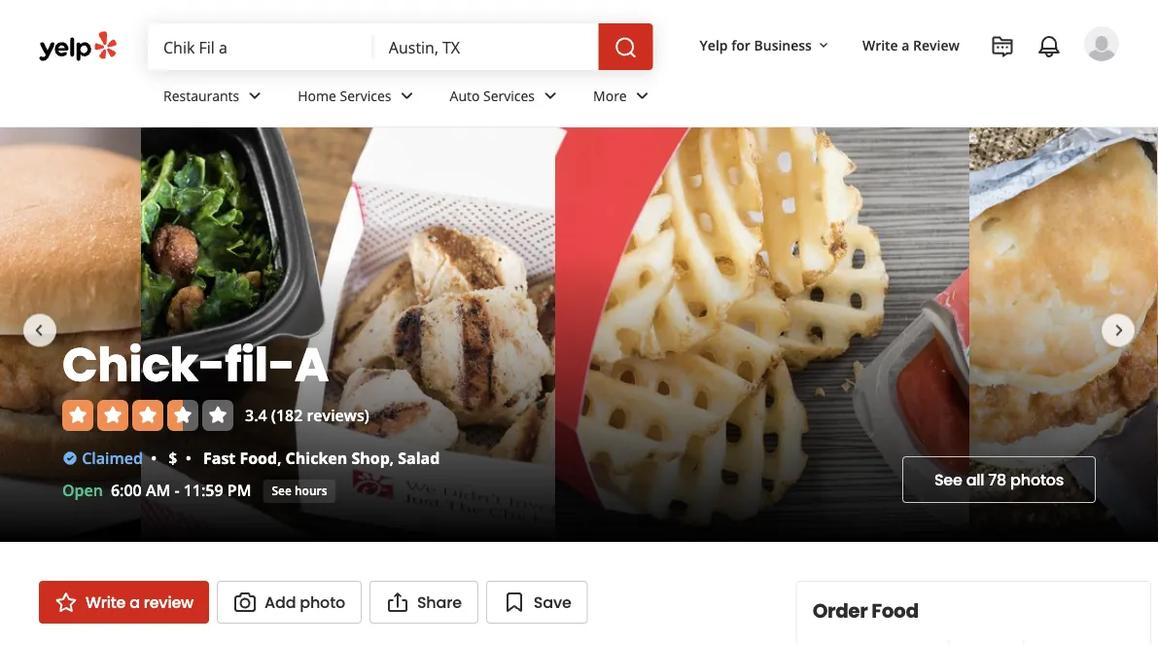 Task type: locate. For each thing, give the bounding box(es) containing it.
1 photo of chick-fil-a - austin, tx, us. image from the left
[[0, 127, 141, 542]]

see all 78 photos
[[935, 469, 1064, 491]]

0 horizontal spatial a
[[130, 591, 140, 613]]

see for see hours
[[272, 483, 292, 499]]

a inside write a review link
[[902, 35, 910, 54]]

-
[[175, 480, 180, 501]]

, left chicken
[[277, 448, 282, 468]]

write left review
[[863, 35, 899, 54]]

1 horizontal spatial 24 chevron down v2 image
[[396, 84, 419, 107]]

0 horizontal spatial services
[[340, 86, 392, 105]]

none field up auto services
[[389, 36, 583, 57]]

chick-fil-a
[[62, 332, 329, 397]]

24 chevron down v2 image right more
[[631, 84, 655, 107]]

review
[[914, 35, 960, 54]]

fast food , chicken shop , salad
[[203, 448, 440, 468]]

16 chevron down v2 image
[[816, 38, 832, 53]]

24 chevron down v2 image for home services
[[396, 84, 419, 107]]

food right order at right
[[872, 597, 919, 625]]

3 24 chevron down v2 image from the left
[[631, 84, 655, 107]]

24 chevron down v2 image
[[243, 84, 267, 107], [396, 84, 419, 107], [631, 84, 655, 107]]

0 horizontal spatial see
[[272, 483, 292, 499]]

home services link
[[282, 70, 434, 126]]

ruby a. image
[[1085, 26, 1120, 61]]

,
[[277, 448, 282, 468], [390, 448, 394, 468]]

24 chevron down v2 image inside home services link
[[396, 84, 419, 107]]

none field near
[[389, 36, 583, 57]]

services
[[340, 86, 392, 105], [484, 86, 535, 105]]

0 horizontal spatial ,
[[277, 448, 282, 468]]

1 vertical spatial a
[[130, 591, 140, 613]]

1 horizontal spatial none field
[[389, 36, 583, 57]]

11:59
[[184, 480, 223, 501]]

fast
[[203, 448, 236, 468]]

1 horizontal spatial services
[[484, 86, 535, 105]]

services right home
[[340, 86, 392, 105]]

24 chevron down v2 image for more
[[631, 84, 655, 107]]

none field up restaurants link
[[163, 36, 358, 57]]

0 horizontal spatial none field
[[163, 36, 358, 57]]

chick-
[[62, 332, 225, 397]]

1 vertical spatial food
[[872, 597, 919, 625]]

24 chevron down v2 image for restaurants
[[243, 84, 267, 107]]

search image
[[615, 36, 638, 59]]

24 chevron down v2 image inside restaurants link
[[243, 84, 267, 107]]

see left all
[[935, 469, 963, 491]]

order
[[813, 597, 868, 625]]

1 24 chevron down v2 image from the left
[[243, 84, 267, 107]]

yelp for business button
[[692, 27, 840, 62]]

2 none field from the left
[[389, 36, 583, 57]]

a for review
[[902, 35, 910, 54]]

, left salad
[[390, 448, 394, 468]]

0 vertical spatial food
[[240, 448, 277, 468]]

see
[[935, 469, 963, 491], [272, 483, 292, 499]]

2 24 chevron down v2 image from the left
[[396, 84, 419, 107]]

1 horizontal spatial write
[[863, 35, 899, 54]]

write inside the user actions element
[[863, 35, 899, 54]]

write a review
[[86, 591, 194, 613]]

a
[[902, 35, 910, 54], [130, 591, 140, 613]]

1 none field from the left
[[163, 36, 358, 57]]

add photo link
[[217, 581, 362, 624]]

see left hours
[[272, 483, 292, 499]]

notifications image
[[1038, 35, 1062, 58]]

write right 24 star v2 icon on the bottom of page
[[86, 591, 126, 613]]

for
[[732, 35, 751, 54]]

more link
[[578, 70, 670, 126]]

1 horizontal spatial see
[[935, 469, 963, 491]]

Near text field
[[389, 36, 583, 57]]

claimed
[[82, 448, 143, 468]]

0 vertical spatial a
[[902, 35, 910, 54]]

None search field
[[148, 23, 657, 70]]

food up pm
[[240, 448, 277, 468]]

1 horizontal spatial ,
[[390, 448, 394, 468]]

2 horizontal spatial 24 chevron down v2 image
[[631, 84, 655, 107]]

0 horizontal spatial food
[[240, 448, 277, 468]]

yelp for business
[[700, 35, 812, 54]]

see hours
[[272, 483, 327, 499]]

fast food link
[[203, 448, 277, 468]]

24 chevron down v2 image left auto
[[396, 84, 419, 107]]

16 claim filled v2 image
[[62, 451, 78, 466]]

3.4 (182 reviews)
[[245, 405, 369, 426]]

1 horizontal spatial a
[[902, 35, 910, 54]]

1 horizontal spatial food
[[872, 597, 919, 625]]

write
[[863, 35, 899, 54], [86, 591, 126, 613]]

a inside write a review link
[[130, 591, 140, 613]]

photo of chick-fil-a - austin, tx, us. image
[[0, 127, 141, 542], [141, 127, 556, 542], [556, 127, 970, 542], [970, 127, 1159, 542]]

none field find
[[163, 36, 358, 57]]

(182
[[271, 405, 303, 426]]

24 chevron down v2 image down find text box
[[243, 84, 267, 107]]

share button
[[370, 581, 479, 624]]

next image
[[1108, 319, 1132, 342]]

1 vertical spatial write
[[86, 591, 126, 613]]

write for write a review
[[86, 591, 126, 613]]

save
[[534, 591, 572, 613]]

hours
[[295, 483, 327, 499]]

1 , from the left
[[277, 448, 282, 468]]

0 vertical spatial write
[[863, 35, 899, 54]]

open
[[62, 480, 103, 501]]

0 horizontal spatial write
[[86, 591, 126, 613]]

24 chevron down v2 image inside "more" link
[[631, 84, 655, 107]]

0 horizontal spatial 24 chevron down v2 image
[[243, 84, 267, 107]]

2 services from the left
[[484, 86, 535, 105]]

home
[[298, 86, 337, 105]]

food
[[240, 448, 277, 468], [872, 597, 919, 625]]

more
[[594, 86, 627, 105]]

services left 24 chevron down v2 icon at the top of page
[[484, 86, 535, 105]]

24 chevron down v2 image
[[539, 84, 562, 107]]

projects image
[[991, 35, 1015, 58]]

add
[[265, 591, 296, 613]]

3 photo of chick-fil-a - austin, tx, us. image from the left
[[556, 127, 970, 542]]

None field
[[163, 36, 358, 57], [389, 36, 583, 57]]

chicken
[[286, 448, 348, 468]]

see for see all 78 photos
[[935, 469, 963, 491]]

1 services from the left
[[340, 86, 392, 105]]



Task type: vqa. For each thing, say whether or not it's contained in the screenshot.
24 star v2 image
yes



Task type: describe. For each thing, give the bounding box(es) containing it.
3.4
[[245, 405, 267, 426]]

(182 reviews) link
[[271, 405, 369, 426]]

open 6:00 am - 11:59 pm
[[62, 480, 251, 501]]

order food
[[813, 597, 919, 625]]

yelp
[[700, 35, 728, 54]]

chicken shop link
[[286, 448, 390, 468]]

auto services link
[[434, 70, 578, 126]]

write for write a review
[[863, 35, 899, 54]]

food for fast
[[240, 448, 277, 468]]

am
[[146, 480, 171, 501]]

see all 78 photos link
[[903, 456, 1097, 503]]

restaurants link
[[148, 70, 282, 126]]

24 star v2 image
[[54, 591, 78, 614]]

a
[[295, 332, 329, 397]]

previous image
[[27, 319, 51, 342]]

shop
[[352, 448, 390, 468]]

auto services
[[450, 86, 535, 105]]

24 camera v2 image
[[234, 591, 257, 614]]

restaurants
[[163, 86, 240, 105]]

reviews)
[[307, 405, 369, 426]]

food for order
[[872, 597, 919, 625]]

add photo
[[265, 591, 345, 613]]

write a review link
[[39, 581, 209, 624]]

photo
[[300, 591, 345, 613]]

4 photo of chick-fil-a - austin, tx, us. image from the left
[[970, 127, 1159, 542]]

user actions element
[[685, 24, 1147, 144]]

services for auto services
[[484, 86, 535, 105]]

business
[[755, 35, 812, 54]]

home services
[[298, 86, 392, 105]]

review
[[144, 591, 194, 613]]

fil-
[[225, 332, 295, 397]]

3.4 star rating image
[[62, 400, 234, 431]]

$
[[169, 448, 178, 468]]

6:00
[[111, 480, 142, 501]]

78
[[989, 469, 1007, 491]]

salad link
[[398, 448, 440, 468]]

see hours link
[[263, 480, 336, 503]]

Find text field
[[163, 36, 358, 57]]

auto
[[450, 86, 480, 105]]

save button
[[486, 581, 588, 624]]

write a review link
[[855, 27, 968, 62]]

write a review
[[863, 35, 960, 54]]

a for review
[[130, 591, 140, 613]]

business categories element
[[148, 70, 1120, 126]]

all
[[967, 469, 985, 491]]

24 share v2 image
[[386, 591, 410, 614]]

services for home services
[[340, 86, 392, 105]]

2 , from the left
[[390, 448, 394, 468]]

salad
[[398, 448, 440, 468]]

2 photo of chick-fil-a - austin, tx, us. image from the left
[[141, 127, 556, 542]]

24 save outline v2 image
[[503, 591, 526, 614]]

share
[[417, 591, 462, 613]]

pm
[[227, 480, 251, 501]]

photos
[[1011, 469, 1064, 491]]



